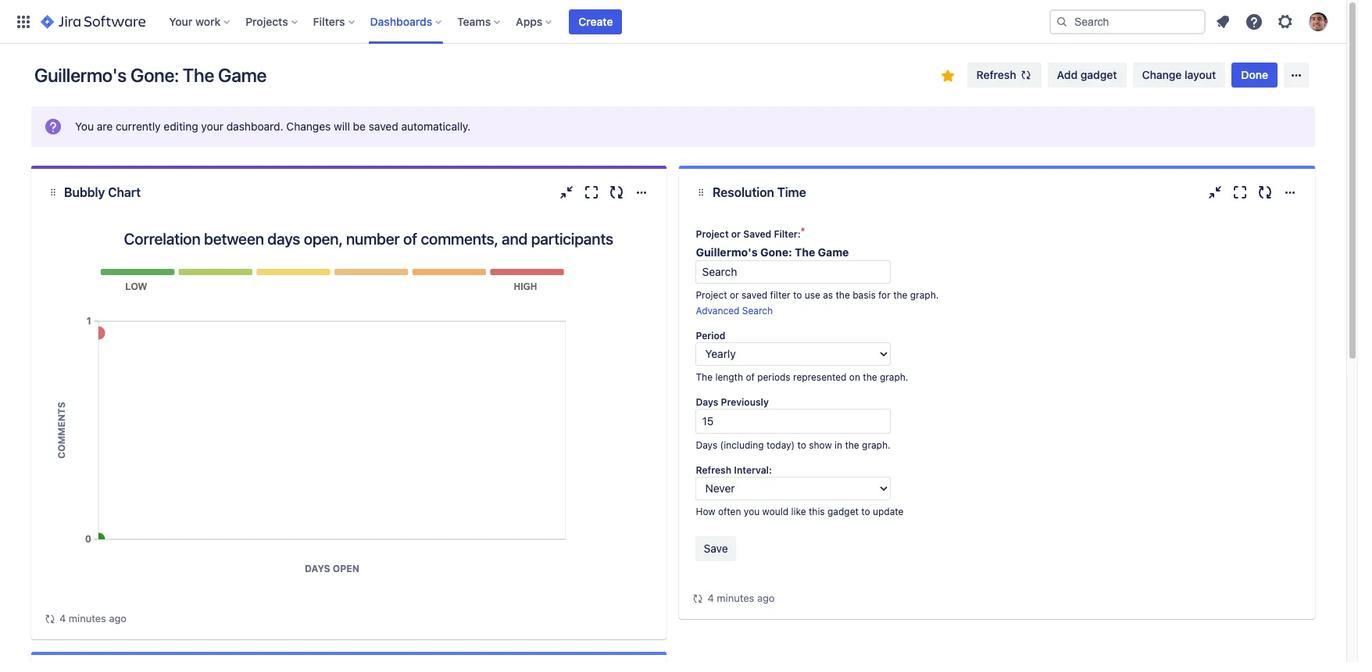 Task type: locate. For each thing, give the bounding box(es) containing it.
gadget right add
[[1081, 68, 1117, 81]]

4 minutes ago inside bubbly chart region
[[59, 612, 127, 625]]

0 vertical spatial saved
[[369, 120, 398, 133]]

ago inside the resolution time region
[[757, 592, 775, 604]]

0 vertical spatial days
[[696, 396, 719, 408]]

game
[[218, 64, 267, 86], [818, 245, 849, 259]]

gadget right this
[[828, 506, 859, 518]]

4 for resolution
[[708, 592, 714, 604]]

1 horizontal spatial ago
[[757, 592, 775, 604]]

primary element
[[9, 0, 1050, 43]]

1 vertical spatial graph.
[[880, 371, 909, 383]]

search field inside the resolution time region
[[696, 260, 892, 284]]

1 horizontal spatial saved
[[742, 289, 768, 301]]

1 vertical spatial project
[[696, 289, 727, 301]]

days down length
[[696, 396, 719, 408]]

4 minutes ago inside the resolution time region
[[708, 592, 775, 604]]

1 vertical spatial refresh
[[696, 464, 732, 476]]

of
[[403, 230, 417, 248], [746, 371, 755, 383]]

and
[[502, 230, 528, 248]]

ago right an arrow curved in a circular way on the button that refreshes the dashboard icon
[[757, 592, 775, 604]]

game inside the resolution time region
[[818, 245, 849, 259]]

0 vertical spatial gadget
[[1081, 68, 1117, 81]]

project left saved
[[696, 228, 729, 240]]

game up as
[[818, 245, 849, 259]]

1 vertical spatial the
[[795, 245, 816, 259]]

days previously
[[696, 396, 769, 408]]

Days Previously text field
[[696, 409, 892, 434]]

graph. right 'on'
[[880, 371, 909, 383]]

0 vertical spatial refresh
[[977, 68, 1017, 81]]

2 project from the top
[[696, 289, 727, 301]]

1 vertical spatial gadget
[[828, 506, 859, 518]]

basis
[[853, 289, 876, 301]]

gone: inside the resolution time region
[[761, 245, 792, 259]]

0 vertical spatial of
[[403, 230, 417, 248]]

to left show
[[798, 439, 807, 451]]

days left (including
[[696, 439, 718, 451]]

the left length
[[696, 371, 713, 383]]

bubbly chart
[[64, 185, 141, 199]]

or up advanced search link
[[730, 289, 739, 301]]

4 inside bubbly chart region
[[59, 612, 66, 625]]

days for days (including today) to show in the graph.
[[696, 439, 718, 451]]

0 horizontal spatial gadget
[[828, 506, 859, 518]]

ago inside bubbly chart region
[[109, 612, 127, 625]]

1 vertical spatial 4
[[59, 612, 66, 625]]

1 horizontal spatial guillermo's gone: the game
[[696, 245, 849, 259]]

graph. right in
[[862, 439, 891, 451]]

1 vertical spatial gone:
[[761, 245, 792, 259]]

gone: up currently
[[131, 64, 179, 86]]

filter
[[770, 289, 791, 301]]

currently
[[116, 120, 161, 133]]

1 vertical spatial of
[[746, 371, 755, 383]]

refresh left refresh icon
[[977, 68, 1017, 81]]

0 horizontal spatial search field
[[696, 260, 892, 284]]

0 vertical spatial 4
[[708, 592, 714, 604]]

1 vertical spatial ago
[[109, 612, 127, 625]]

of right number
[[403, 230, 417, 248]]

0 vertical spatial gone:
[[131, 64, 179, 86]]

saved inside the project or saved filter to use as the basis for the graph. advanced search
[[742, 289, 768, 301]]

on
[[850, 371, 861, 383]]

automatically.
[[401, 120, 471, 133]]

0 horizontal spatial saved
[[369, 120, 398, 133]]

1 horizontal spatial minutes
[[717, 592, 755, 604]]

or left saved
[[732, 228, 741, 240]]

to
[[793, 289, 802, 301], [798, 439, 807, 451], [862, 506, 871, 518]]

0 horizontal spatial ago
[[109, 612, 127, 625]]

an arrow curved in a circular way on the button that refreshes the dashboard image
[[44, 612, 56, 625]]

refresh down (including
[[696, 464, 732, 476]]

0 vertical spatial 4 minutes ago
[[708, 592, 775, 604]]

correlation between days open, number of comments, and participants
[[124, 230, 614, 248]]

of inside the resolution time region
[[746, 371, 755, 383]]

appswitcher icon image
[[14, 12, 33, 31]]

4 right an arrow curved in a circular way on the button that refreshes the dashboard image
[[59, 612, 66, 625]]

1 vertical spatial game
[[818, 245, 849, 259]]

2 vertical spatial the
[[696, 371, 713, 383]]

search image
[[1056, 15, 1069, 28]]

filters
[[313, 14, 345, 28]]

ago
[[757, 592, 775, 604], [109, 612, 127, 625]]

1 horizontal spatial 4 minutes ago
[[708, 592, 775, 604]]

2 days from the top
[[696, 439, 718, 451]]

search field inside banner
[[1050, 9, 1206, 34]]

1 project from the top
[[696, 228, 729, 240]]

notifications image
[[1214, 12, 1233, 31]]

create button
[[569, 9, 623, 34]]

maximize resolution time image
[[1231, 183, 1250, 202]]

changes
[[286, 120, 331, 133]]

None submit
[[696, 536, 736, 561]]

or
[[732, 228, 741, 240], [730, 289, 739, 301]]

refresh inside the resolution time region
[[696, 464, 732, 476]]

an arrow curved in a circular way on the button that refreshes the dashboard image
[[692, 592, 705, 605]]

bubbly
[[64, 185, 105, 199]]

0 horizontal spatial of
[[403, 230, 417, 248]]

2 vertical spatial to
[[862, 506, 871, 518]]

the up the your
[[183, 64, 214, 86]]

done
[[1242, 68, 1269, 81]]

0 vertical spatial minutes
[[717, 592, 755, 604]]

2 vertical spatial graph.
[[862, 439, 891, 451]]

often
[[718, 506, 741, 518]]

guillermo's
[[34, 64, 127, 86], [696, 245, 758, 259]]

dashboards
[[370, 14, 432, 28]]

length
[[716, 371, 743, 383]]

the down filter:
[[795, 245, 816, 259]]

the right as
[[836, 289, 850, 301]]

4 minutes ago
[[708, 592, 775, 604], [59, 612, 127, 625]]

guillermo's up the you
[[34, 64, 127, 86]]

apps button
[[511, 9, 558, 34]]

0 vertical spatial ago
[[757, 592, 775, 604]]

0 vertical spatial or
[[732, 228, 741, 240]]

to left update
[[862, 506, 871, 518]]

will
[[334, 120, 350, 133]]

guillermo's gone: the game
[[34, 64, 267, 86], [696, 245, 849, 259]]

minutes inside bubbly chart region
[[69, 612, 106, 625]]

saved right be
[[369, 120, 398, 133]]

(including
[[720, 439, 764, 451]]

apps
[[516, 14, 543, 28]]

gadget
[[1081, 68, 1117, 81], [828, 506, 859, 518]]

refresh for refresh
[[977, 68, 1017, 81]]

open,
[[304, 230, 343, 248]]

time
[[778, 185, 807, 199]]

gone: down filter:
[[761, 245, 792, 259]]

1 vertical spatial saved
[[742, 289, 768, 301]]

editing
[[164, 120, 198, 133]]

4 inside the resolution time region
[[708, 592, 714, 604]]

minutes right an arrow curved in a circular way on the button that refreshes the dashboard image
[[69, 612, 106, 625]]

Search field
[[1050, 9, 1206, 34], [696, 260, 892, 284]]

the
[[183, 64, 214, 86], [795, 245, 816, 259], [696, 371, 713, 383]]

0 horizontal spatial refresh
[[696, 464, 732, 476]]

0 vertical spatial the
[[183, 64, 214, 86]]

1 horizontal spatial refresh
[[977, 68, 1017, 81]]

of right length
[[746, 371, 755, 383]]

dashboards button
[[366, 9, 448, 34]]

jira software image
[[41, 12, 146, 31], [41, 12, 146, 31]]

teams
[[457, 14, 491, 28]]

1 vertical spatial 4 minutes ago
[[59, 612, 127, 625]]

refresh
[[977, 68, 1017, 81], [696, 464, 732, 476]]

0 horizontal spatial minutes
[[69, 612, 106, 625]]

0 vertical spatial graph.
[[911, 289, 939, 301]]

4
[[708, 592, 714, 604], [59, 612, 66, 625]]

how often you would like this gadget to update
[[696, 506, 904, 518]]

you
[[75, 120, 94, 133]]

your profile and settings image
[[1309, 12, 1328, 31]]

project inside the project or saved filter to use as the basis for the graph. advanced search
[[696, 289, 727, 301]]

your
[[201, 120, 224, 133]]

minutes right an arrow curved in a circular way on the button that refreshes the dashboard icon
[[717, 592, 755, 604]]

ago right an arrow curved in a circular way on the button that refreshes the dashboard image
[[109, 612, 127, 625]]

1 horizontal spatial search field
[[1050, 9, 1206, 34]]

2 horizontal spatial the
[[795, 245, 816, 259]]

1 horizontal spatial the
[[696, 371, 713, 383]]

in
[[835, 439, 843, 451]]

advanced
[[696, 305, 740, 317]]

add
[[1057, 68, 1078, 81]]

days
[[696, 396, 719, 408], [696, 439, 718, 451]]

more actions for bubbly chart gadget image
[[633, 183, 652, 202]]

participants
[[531, 230, 614, 248]]

minimize bubbly chart image
[[558, 183, 577, 202]]

days
[[268, 230, 300, 248]]

saved up search
[[742, 289, 768, 301]]

your work button
[[164, 9, 236, 34]]

search field up the change
[[1050, 9, 1206, 34]]

minutes inside the resolution time region
[[717, 592, 755, 604]]

game up dashboard.
[[218, 64, 267, 86]]

minutes
[[717, 592, 755, 604], [69, 612, 106, 625]]

1 horizontal spatial gone:
[[761, 245, 792, 259]]

add gadget
[[1057, 68, 1117, 81]]

1 vertical spatial guillermo's
[[696, 245, 758, 259]]

1 horizontal spatial 4
[[708, 592, 714, 604]]

1 horizontal spatial game
[[818, 245, 849, 259]]

1 days from the top
[[696, 396, 719, 408]]

guillermo's gone: the game down filter:
[[696, 245, 849, 259]]

0 vertical spatial search field
[[1050, 9, 1206, 34]]

0 vertical spatial to
[[793, 289, 802, 301]]

1 vertical spatial guillermo's gone: the game
[[696, 245, 849, 259]]

0 vertical spatial project
[[696, 228, 729, 240]]

would
[[763, 506, 789, 518]]

for
[[879, 289, 891, 301]]

search field up filter
[[696, 260, 892, 284]]

resolution time region
[[692, 216, 1303, 607]]

1 horizontal spatial gadget
[[1081, 68, 1117, 81]]

refresh button
[[967, 63, 1042, 88]]

create
[[579, 14, 613, 28]]

minutes for bubbly
[[69, 612, 106, 625]]

project
[[696, 228, 729, 240], [696, 289, 727, 301]]

0 horizontal spatial gone:
[[131, 64, 179, 86]]

1 vertical spatial days
[[696, 439, 718, 451]]

4 minutes ago right an arrow curved in a circular way on the button that refreshes the dashboard image
[[59, 612, 127, 625]]

0 horizontal spatial guillermo's
[[34, 64, 127, 86]]

0 horizontal spatial the
[[183, 64, 214, 86]]

guillermo's inside the resolution time region
[[696, 245, 758, 259]]

graph. right for
[[911, 289, 939, 301]]

maximize bubbly chart image
[[583, 183, 602, 202]]

project up advanced
[[696, 289, 727, 301]]

resolution
[[713, 185, 775, 199]]

comments,
[[421, 230, 498, 248]]

1 horizontal spatial guillermo's
[[696, 245, 758, 259]]

add gadget button
[[1048, 63, 1127, 88]]

4 minutes ago for resolution
[[708, 592, 775, 604]]

the
[[836, 289, 850, 301], [894, 289, 908, 301], [863, 371, 878, 383], [845, 439, 860, 451]]

guillermo's down project or saved filter:
[[696, 245, 758, 259]]

guillermo's gone: the game up currently
[[34, 64, 267, 86]]

saved
[[369, 120, 398, 133], [742, 289, 768, 301]]

to left use
[[793, 289, 802, 301]]

1 vertical spatial search field
[[696, 260, 892, 284]]

the length of periods represented on the graph.
[[696, 371, 909, 383]]

0 vertical spatial guillermo's gone: the game
[[34, 64, 267, 86]]

0 vertical spatial game
[[218, 64, 267, 86]]

your work
[[169, 14, 221, 28]]

refresh inside button
[[977, 68, 1017, 81]]

0 horizontal spatial 4 minutes ago
[[59, 612, 127, 625]]

4 right an arrow curved in a circular way on the button that refreshes the dashboard icon
[[708, 592, 714, 604]]

4 for bubbly
[[59, 612, 66, 625]]

0 horizontal spatial game
[[218, 64, 267, 86]]

0 horizontal spatial 4
[[59, 612, 66, 625]]

4 minutes ago right an arrow curved in a circular way on the button that refreshes the dashboard icon
[[708, 592, 775, 604]]

1 horizontal spatial of
[[746, 371, 755, 383]]

1 vertical spatial minutes
[[69, 612, 106, 625]]

1 vertical spatial or
[[730, 289, 739, 301]]

banner
[[0, 0, 1347, 44]]

or inside the project or saved filter to use as the basis for the graph. advanced search
[[730, 289, 739, 301]]

guillermo's gone: the game inside the resolution time region
[[696, 245, 849, 259]]



Task type: vqa. For each thing, say whether or not it's contained in the screenshot.


Task type: describe. For each thing, give the bounding box(es) containing it.
the right in
[[845, 439, 860, 451]]

work
[[195, 14, 221, 28]]

this
[[809, 506, 825, 518]]

represented
[[793, 371, 847, 383]]

more actions for resolution time gadget image
[[1281, 183, 1300, 202]]

chart
[[108, 185, 141, 199]]

how
[[696, 506, 716, 518]]

or for saved
[[732, 228, 741, 240]]

minutes for resolution
[[717, 592, 755, 604]]

graph. inside the project or saved filter to use as the basis for the graph. advanced search
[[911, 289, 939, 301]]

settings image
[[1277, 12, 1295, 31]]

done link
[[1232, 63, 1278, 88]]

periods
[[758, 371, 791, 383]]

you are currently editing your dashboard. changes will be saved automatically.
[[75, 120, 471, 133]]

or for saved
[[730, 289, 739, 301]]

ago for time
[[757, 592, 775, 604]]

more dashboard actions image
[[1288, 66, 1306, 84]]

change
[[1143, 68, 1182, 81]]

days for days previously
[[696, 396, 719, 408]]

search
[[742, 305, 773, 317]]

project or saved filter:
[[696, 228, 801, 240]]

your
[[169, 14, 193, 28]]

are
[[97, 120, 113, 133]]

today)
[[767, 439, 795, 451]]

correlation
[[124, 230, 201, 248]]

banner containing your work
[[0, 0, 1347, 44]]

the right 'on'
[[863, 371, 878, 383]]

project for project or saved filter to use as the basis for the graph. advanced search
[[696, 289, 727, 301]]

like
[[792, 506, 806, 518]]

change layout
[[1143, 68, 1217, 81]]

0 horizontal spatial guillermo's gone: the game
[[34, 64, 267, 86]]

minimize resolution time image
[[1206, 183, 1225, 202]]

number
[[346, 230, 400, 248]]

refresh bubbly chart image
[[608, 183, 627, 202]]

between
[[204, 230, 264, 248]]

layout
[[1185, 68, 1217, 81]]

refresh for refresh interval:
[[696, 464, 732, 476]]

1 vertical spatial to
[[798, 439, 807, 451]]

advanced search link
[[696, 305, 773, 317]]

be
[[353, 120, 366, 133]]

refresh resolution time image
[[1256, 183, 1275, 202]]

gadget inside the resolution time region
[[828, 506, 859, 518]]

show
[[809, 439, 832, 451]]

project or saved filter to use as the basis for the graph. advanced search
[[696, 289, 939, 317]]

saved
[[744, 228, 772, 240]]

days (including today) to show in the graph.
[[696, 439, 891, 451]]

help image
[[1245, 12, 1264, 31]]

graph. for the length of periods represented on the graph.
[[880, 371, 909, 383]]

teams button
[[453, 9, 507, 34]]

update
[[873, 506, 904, 518]]

0 vertical spatial guillermo's
[[34, 64, 127, 86]]

none submit inside the resolution time region
[[696, 536, 736, 561]]

change layout button
[[1133, 63, 1226, 88]]

bubbly chart region
[[44, 216, 655, 627]]

you
[[744, 506, 760, 518]]

filters button
[[309, 9, 361, 34]]

refresh interval:
[[696, 464, 772, 476]]

star guillermo's gone: the game image
[[938, 66, 957, 85]]

the right for
[[894, 289, 908, 301]]

ago for chart
[[109, 612, 127, 625]]

4 minutes ago for bubbly
[[59, 612, 127, 625]]

use
[[805, 289, 821, 301]]

period
[[696, 330, 726, 342]]

projects button
[[241, 9, 304, 34]]

to inside the project or saved filter to use as the basis for the graph. advanced search
[[793, 289, 802, 301]]

interval:
[[734, 464, 772, 476]]

resolution time
[[713, 185, 807, 199]]

previously
[[721, 396, 769, 408]]

graph. for days (including today) to show in the graph.
[[862, 439, 891, 451]]

of inside bubbly chart region
[[403, 230, 417, 248]]

projects
[[246, 14, 288, 28]]

as
[[823, 289, 833, 301]]

dashboard.
[[226, 120, 283, 133]]

filter:
[[774, 228, 801, 240]]

refresh image
[[1020, 69, 1032, 81]]

gadget inside button
[[1081, 68, 1117, 81]]

project for project or saved filter:
[[696, 228, 729, 240]]



